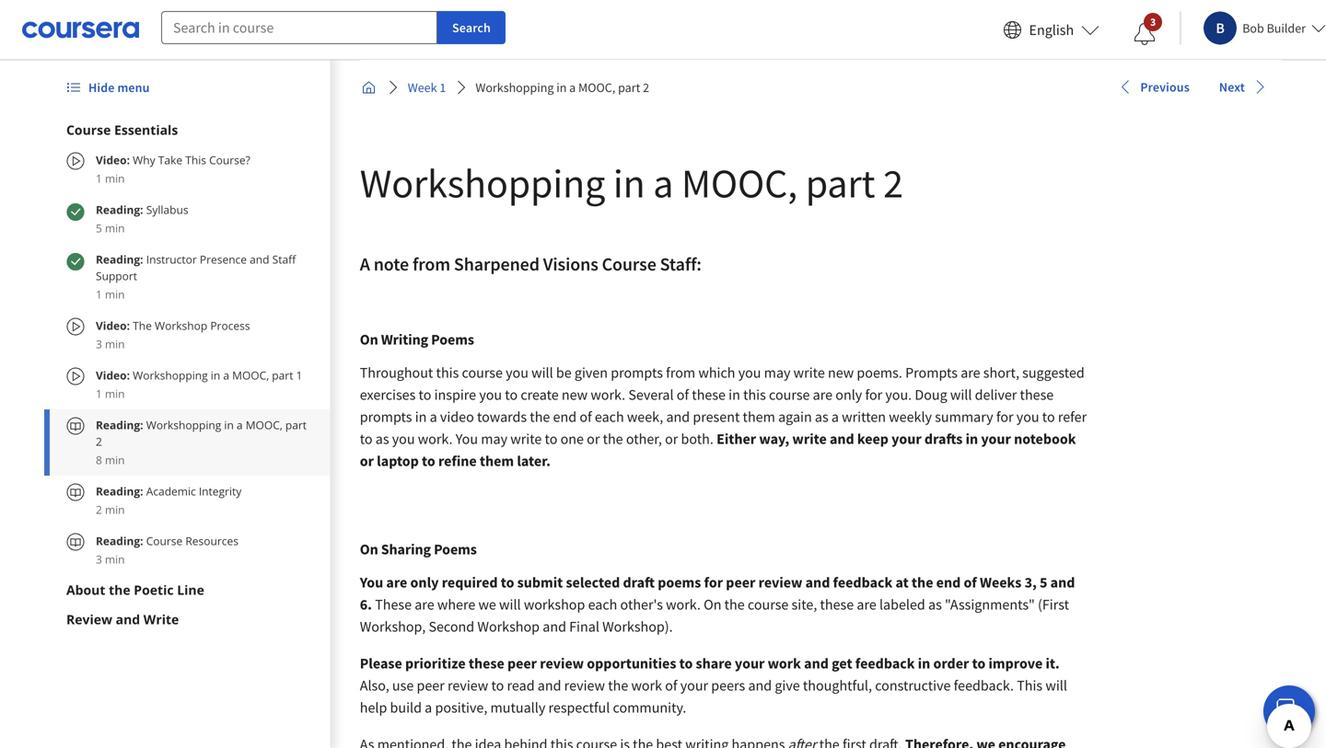 Task type: vqa. For each thing, say whether or not it's contained in the screenshot.


Task type: locate. For each thing, give the bounding box(es) containing it.
peers
[[711, 677, 745, 695]]

video: inside video: why take this course? 1 min
[[96, 152, 130, 168]]

to left "read" on the bottom
[[491, 677, 504, 695]]

new left poems.
[[828, 364, 854, 382]]

reading: syllabus 5 min
[[96, 202, 188, 236]]

in inside the workshopping in a mooc, part 2
[[224, 418, 234, 433]]

reading: up support at the top left
[[96, 252, 146, 267]]

5 reading: from the top
[[96, 534, 143, 549]]

1 horizontal spatial only
[[836, 386, 862, 404]]

0 horizontal spatial end
[[553, 408, 577, 426]]

course?
[[209, 152, 250, 168]]

in
[[556, 79, 567, 96], [613, 157, 645, 209], [211, 368, 220, 383], [729, 386, 740, 404], [415, 408, 427, 426], [224, 418, 234, 433], [966, 430, 978, 448], [918, 655, 930, 673]]

1 reading: from the top
[[96, 202, 143, 217]]

you up towards
[[479, 386, 502, 404]]

reading: academic integrity 2 min
[[96, 484, 242, 518]]

3 video: from the top
[[96, 368, 130, 383]]

and down about the poetic line
[[116, 611, 140, 629]]

min right 8
[[105, 453, 125, 468]]

work inside also, use peer review to read and review the work of your peers and give thoughtful, constructive feedback. this will help build a positive, mutually respectful community.
[[631, 677, 662, 695]]

1 completed image from the top
[[66, 203, 85, 221]]

0 vertical spatial may
[[764, 364, 791, 382]]

hide menu button
[[59, 71, 157, 104]]

either way, w
[[717, 430, 804, 448]]

1 vertical spatial prompts
[[360, 408, 412, 426]]

to left refine
[[422, 452, 435, 471]]

them up either way, w
[[743, 408, 775, 426]]

part inside the workshopping in a mooc, part 2
[[285, 418, 307, 433]]

1 horizontal spatial this
[[1017, 677, 1043, 695]]

end inside you are only required to submit selected draft poems for peer review and feedback at the end of weeks 3, 5 and 6.
[[936, 574, 961, 592]]

min up support at the top left
[[105, 221, 125, 236]]

1 horizontal spatial work.
[[591, 386, 625, 404]]

about
[[66, 582, 105, 599]]

to inside also, use peer review to read and review the work of your peers and give thoughtful, constructive feedback. this will help build a positive, mutually respectful community.
[[491, 677, 504, 695]]

0 vertical spatial completed image
[[66, 203, 85, 221]]

1 vertical spatial new
[[562, 386, 588, 404]]

1 vertical spatial only
[[410, 574, 439, 592]]

end right at
[[936, 574, 961, 592]]

1 horizontal spatial you
[[456, 430, 478, 448]]

0 horizontal spatial work.
[[418, 430, 453, 448]]

0 horizontal spatial you
[[360, 574, 383, 592]]

and inside instructor presence and staff support
[[250, 252, 269, 267]]

a
[[360, 253, 370, 276]]

poems right writing at the left top of the page
[[431, 331, 474, 349]]

1 vertical spatial may
[[481, 430, 507, 448]]

0 vertical spatial as
[[815, 408, 829, 426]]

completed image left reading: syllabus 5 min
[[66, 203, 85, 221]]

0 horizontal spatial prompts
[[360, 408, 412, 426]]

and down workshop
[[543, 618, 566, 636]]

staff
[[272, 252, 296, 267]]

as inside these are where we will workshop each other's work. on the course site, these are labeled as "assignments" (first workshop, second workshop and final workshop).
[[928, 596, 942, 614]]

workshopping down video: the workshop process 3 min
[[133, 368, 208, 383]]

are inside you are only required to submit selected draft poems for peer review and feedback at the end of weeks 3, 5 and 6.
[[386, 574, 407, 592]]

0 vertical spatial course
[[66, 121, 111, 139]]

1 horizontal spatial from
[[666, 364, 695, 382]]

at
[[896, 574, 909, 592]]

suggested
[[1022, 364, 1085, 382]]

will down it. on the right of page
[[1046, 677, 1067, 695]]

0 vertical spatial course
[[462, 364, 503, 382]]

them inside rite and keep your drafts in your notebook or laptop to refine them later.
[[480, 452, 514, 471]]

from
[[413, 253, 450, 276], [666, 364, 695, 382]]

review and write button
[[66, 611, 308, 629]]

or
[[587, 430, 600, 448], [665, 430, 678, 448], [360, 452, 374, 471]]

constructive
[[875, 677, 951, 695]]

5 right 3,
[[1040, 574, 1048, 592]]

1 min from the top
[[105, 171, 125, 186]]

min inside video: why take this course? 1 min
[[105, 171, 125, 186]]

as up laptop
[[376, 430, 389, 448]]

are left labeled at the bottom right
[[857, 596, 877, 614]]

1 vertical spatial this
[[1017, 677, 1043, 695]]

your down the summary
[[981, 430, 1011, 448]]

them left later.
[[480, 452, 514, 471]]

positive,
[[435, 699, 487, 717]]

min inside reading: academic integrity 2 min
[[105, 502, 125, 518]]

reading: down 8 min
[[96, 484, 143, 499]]

and inside throughout this course you will be given prompts from which you may write new poems. prompts are short, suggested exercises to inspire you to create new work. several of these in this course are only for you. doug will deliver these prompts in a video towards the end of each week, and present them again as a written weekly summary for you to refer to as you work. you may write to one or the other, or both.
[[666, 408, 690, 426]]

each inside these are where we will workshop each other's work. on the course site, these are labeled as "assignments" (first workshop, second workshop and final workshop).
[[588, 596, 617, 614]]

of inside you are only required to submit selected draft poems for peer review and feedback at the end of weeks 3, 5 and 6.
[[964, 574, 977, 592]]

a
[[569, 79, 576, 96], [653, 157, 673, 209], [223, 368, 229, 383], [430, 408, 437, 426], [831, 408, 839, 426], [237, 418, 243, 433], [425, 699, 432, 717]]

and
[[250, 252, 269, 267], [666, 408, 690, 426], [830, 430, 854, 448], [805, 574, 830, 592], [1050, 574, 1075, 592], [116, 611, 140, 629], [543, 618, 566, 636], [804, 655, 829, 673], [538, 677, 561, 695], [748, 677, 772, 695]]

and inside rite and keep your drafts in your notebook or laptop to refine them later.
[[830, 430, 854, 448]]

review and write
[[66, 611, 179, 629]]

chat with us image
[[1275, 697, 1304, 727]]

work up give
[[768, 655, 801, 673]]

1 horizontal spatial course
[[146, 534, 183, 549]]

course inside dropdown button
[[66, 121, 111, 139]]

1 vertical spatial completed image
[[66, 253, 85, 271]]

course left staff:
[[602, 253, 656, 276]]

2 horizontal spatial work.
[[666, 596, 701, 614]]

and right "read" on the bottom
[[538, 677, 561, 695]]

8 min
[[96, 453, 125, 468]]

2 inside workshopping in a mooc, part 2 link
[[643, 79, 649, 96]]

a inside also, use peer review to read and review the work of your peers and give thoughtful, constructive feedback. this will help build a positive, mutually respectful community.
[[425, 699, 432, 717]]

1 vertical spatial on
[[360, 541, 378, 559]]

peer up these are where we will workshop each other's work. on the course site, these are labeled as "assignments" (first workshop, second workshop and final workshop).
[[726, 574, 756, 592]]

work for the
[[631, 677, 662, 695]]

5 min from the top
[[105, 386, 125, 402]]

also, use peer review to read and review the work of your peers and give thoughtful, constructive feedback. this will help build a positive, mutually respectful community.
[[360, 655, 1070, 717]]

8 min from the top
[[105, 552, 125, 567]]

prompts
[[905, 364, 958, 382]]

mooc, inside 'video: workshopping in a mooc, part 1 1 min'
[[232, 368, 269, 383]]

please
[[360, 655, 402, 673]]

1 horizontal spatial may
[[764, 364, 791, 382]]

2 vertical spatial course
[[146, 534, 183, 549]]

for
[[865, 386, 882, 404], [996, 408, 1014, 426], [704, 574, 723, 592]]

this up either way, w
[[743, 386, 766, 404]]

reading: up 8 min
[[96, 418, 146, 433]]

2 vertical spatial peer
[[417, 677, 445, 695]]

0 horizontal spatial this
[[436, 364, 459, 382]]

completed image for 5 min
[[66, 203, 85, 221]]

doug
[[915, 386, 947, 404]]

to up 'notebook'
[[1042, 408, 1055, 426]]

these are where we will workshop each other's work. on the course site, these are labeled as "assignments" (first workshop, second workshop and final workshop).
[[360, 596, 1072, 636]]

deliver
[[975, 386, 1017, 404]]

course up again
[[769, 386, 810, 404]]

workshopping down search at the left top of the page
[[475, 79, 554, 96]]

0 vertical spatial work
[[768, 655, 801, 673]]

hide
[[88, 79, 115, 96]]

will inside these are where we will workshop each other's work. on the course site, these are labeled as "assignments" (first workshop, second workshop and final workshop).
[[499, 596, 521, 614]]

0 horizontal spatial work
[[631, 677, 662, 695]]

course inside reading: course resources 3 min
[[146, 534, 183, 549]]

0 horizontal spatial this
[[185, 152, 206, 168]]

1 vertical spatial from
[[666, 364, 695, 382]]

order
[[933, 655, 969, 673]]

0 vertical spatial new
[[828, 364, 854, 382]]

1 horizontal spatial workshop
[[477, 618, 540, 636]]

end inside throughout this course you will be given prompts from which you may write new poems. prompts are short, suggested exercises to inspire you to create new work. several of these in this course are only for you. doug will deliver these prompts in a video towards the end of each week, and present them again as a written weekly summary for you to refer to as you work. you may write to one or the other, or both.
[[553, 408, 577, 426]]

you up laptop
[[392, 430, 415, 448]]

1 vertical spatial video:
[[96, 318, 130, 333]]

these right the site,
[[820, 596, 854, 614]]

you are only required to submit selected draft poems for peer review and feedback at the end of weeks 3, 5 and 6.
[[360, 574, 1078, 614]]

the inside these are where we will workshop each other's work. on the course site, these are labeled as "assignments" (first workshop, second workshop and final workshop).
[[724, 596, 745, 614]]

and left get
[[804, 655, 829, 673]]

2 video: from the top
[[96, 318, 130, 333]]

reading: inside reading: academic integrity 2 min
[[96, 484, 143, 499]]

on left the sharing on the bottom of page
[[360, 541, 378, 559]]

poems for on sharing poems
[[434, 541, 477, 559]]

you up 'notebook'
[[1017, 408, 1039, 426]]

0 horizontal spatial workshop
[[155, 318, 207, 333]]

this
[[185, 152, 206, 168], [1017, 677, 1043, 695]]

1 vertical spatial as
[[376, 430, 389, 448]]

1 vertical spatial peer
[[507, 655, 537, 673]]

from left which
[[666, 364, 695, 382]]

workshopping inside the workshopping in a mooc, part 2
[[146, 418, 221, 433]]

next button
[[1212, 70, 1275, 103]]

you up refine
[[456, 430, 478, 448]]

video: for video: workshopping in a mooc, part 1 1 min
[[96, 368, 130, 383]]

for down poems.
[[865, 386, 882, 404]]

1 inside video: why take this course? 1 min
[[96, 171, 102, 186]]

5 up support at the top left
[[96, 221, 102, 236]]

the inside you are only required to submit selected draft poems for peer review and feedback at the end of weeks 3, 5 and 6.
[[912, 574, 933, 592]]

new down be
[[562, 386, 588, 404]]

on
[[360, 331, 378, 349], [360, 541, 378, 559], [704, 596, 722, 614]]

1 horizontal spatial them
[[743, 408, 775, 426]]

only
[[836, 386, 862, 404], [410, 574, 439, 592]]

5 inside reading: syllabus 5 min
[[96, 221, 102, 236]]

3 inside video: the workshop process 3 min
[[96, 337, 102, 352]]

1 vertical spatial each
[[588, 596, 617, 614]]

required
[[442, 574, 498, 592]]

your up peers
[[735, 655, 765, 673]]

2 completed image from the top
[[66, 253, 85, 271]]

to down the exercises
[[360, 430, 373, 448]]

3 up about
[[96, 552, 102, 567]]

draft
[[623, 574, 655, 592]]

1 horizontal spatial or
[[587, 430, 600, 448]]

workshop
[[155, 318, 207, 333], [477, 618, 540, 636]]

video: inside 'video: workshopping in a mooc, part 1 1 min'
[[96, 368, 130, 383]]

in inside 'video: workshopping in a mooc, part 1 1 min'
[[211, 368, 220, 383]]

0 horizontal spatial write
[[510, 430, 542, 448]]

and left staff
[[250, 252, 269, 267]]

5 inside you are only required to submit selected draft poems for peer review and feedback at the end of weeks 3, 5 and 6.
[[1040, 574, 1048, 592]]

1 vertical spatial them
[[480, 452, 514, 471]]

2 horizontal spatial or
[[665, 430, 678, 448]]

1 horizontal spatial end
[[936, 574, 961, 592]]

workshopping down 'video: workshopping in a mooc, part 1 1 min'
[[146, 418, 221, 433]]

them
[[743, 408, 775, 426], [480, 452, 514, 471]]

5
[[96, 221, 102, 236], [1040, 574, 1048, 592]]

bob builder
[[1243, 20, 1306, 36]]

w
[[792, 430, 804, 448]]

previous
[[1140, 79, 1190, 95]]

0 vertical spatial 5
[[96, 221, 102, 236]]

each down the selected
[[588, 596, 617, 614]]

video: inside video: the workshop process 3 min
[[96, 318, 130, 333]]

later.
[[517, 452, 551, 471]]

them inside throughout this course you will be given prompts from which you may write new poems. prompts are short, suggested exercises to inspire you to create new work. several of these in this course are only for you. doug will deliver these prompts in a video towards the end of each week, and present them again as a written weekly summary for you to refer to as you work. you may write to one or the other, or both.
[[743, 408, 775, 426]]

submit
[[517, 574, 563, 592]]

new
[[828, 364, 854, 382], [562, 386, 588, 404]]

which
[[698, 364, 735, 382]]

may
[[764, 364, 791, 382], [481, 430, 507, 448]]

0 vertical spatial them
[[743, 408, 775, 426]]

course down hide
[[66, 121, 111, 139]]

peer inside you are only required to submit selected draft poems for peer review and feedback at the end of weeks 3, 5 and 6.
[[726, 574, 756, 592]]

also,
[[360, 677, 389, 695]]

2 vertical spatial on
[[704, 596, 722, 614]]

of right several
[[677, 386, 689, 404]]

course inside these are where we will workshop each other's work. on the course site, these are labeled as "assignments" (first workshop, second workshop and final workshop).
[[748, 596, 789, 614]]

a inside the workshopping in a mooc, part 2
[[237, 418, 243, 433]]

2 vertical spatial as
[[928, 596, 942, 614]]

syllabus
[[146, 202, 188, 217]]

reading: for syllabus
[[96, 202, 143, 217]]

1 vertical spatial workshop
[[477, 618, 540, 636]]

you
[[506, 364, 529, 382], [738, 364, 761, 382], [479, 386, 502, 404], [1017, 408, 1039, 426], [392, 430, 415, 448]]

both.
[[681, 430, 714, 448]]

will up the summary
[[950, 386, 972, 404]]

1 vertical spatial you
[[360, 574, 383, 592]]

1 horizontal spatial peer
[[507, 655, 537, 673]]

min up about the poetic line
[[105, 552, 125, 567]]

and up both.
[[666, 408, 690, 426]]

1 vertical spatial this
[[743, 386, 766, 404]]

4 min from the top
[[105, 337, 125, 352]]

2 vertical spatial for
[[704, 574, 723, 592]]

2 vertical spatial video:
[[96, 368, 130, 383]]

or right one
[[587, 430, 600, 448]]

0 vertical spatial prompts
[[611, 364, 663, 382]]

min down support at the top left
[[105, 287, 125, 302]]

7 min from the top
[[105, 502, 125, 518]]

the up review and write
[[109, 582, 130, 599]]

min up reading: syllabus 5 min
[[105, 171, 125, 186]]

other,
[[626, 430, 662, 448]]

0 vertical spatial workshop
[[155, 318, 207, 333]]

prompts down the exercises
[[360, 408, 412, 426]]

0 vertical spatial feedback
[[833, 574, 893, 592]]

course down reading: academic integrity 2 min
[[146, 534, 183, 549]]

1 horizontal spatial prompts
[[611, 364, 663, 382]]

completed image for 1 min
[[66, 253, 85, 271]]

2 horizontal spatial peer
[[726, 574, 756, 592]]

0 vertical spatial poems
[[431, 331, 474, 349]]

the right at
[[912, 574, 933, 592]]

feedback left at
[[833, 574, 893, 592]]

prompts
[[611, 364, 663, 382], [360, 408, 412, 426]]

4 reading: from the top
[[96, 484, 143, 499]]

write up again
[[794, 364, 825, 382]]

video: left the
[[96, 318, 130, 333]]

0 horizontal spatial them
[[480, 452, 514, 471]]

video: for video: the workshop process 3 min
[[96, 318, 130, 333]]

the up share at the bottom right of the page
[[724, 596, 745, 614]]

of up community.
[[665, 677, 677, 695]]

instructor
[[146, 252, 197, 267]]

feedback up constructive
[[855, 655, 915, 673]]

1 vertical spatial end
[[936, 574, 961, 592]]

0 vertical spatial peer
[[726, 574, 756, 592]]

2 vertical spatial work.
[[666, 596, 701, 614]]

0 horizontal spatial only
[[410, 574, 439, 592]]

the
[[530, 408, 550, 426], [603, 430, 623, 448], [912, 574, 933, 592], [109, 582, 130, 599], [724, 596, 745, 614], [608, 677, 628, 695]]

min
[[105, 171, 125, 186], [105, 221, 125, 236], [105, 287, 125, 302], [105, 337, 125, 352], [105, 386, 125, 402], [105, 453, 125, 468], [105, 502, 125, 518], [105, 552, 125, 567]]

0 horizontal spatial for
[[704, 574, 723, 592]]

2 min from the top
[[105, 221, 125, 236]]

each inside throughout this course you will be given prompts from which you may write new poems. prompts are short, suggested exercises to inspire you to create new work. several of these in this course are only for you. doug will deliver these prompts in a video towards the end of each week, and present them again as a written weekly summary for you to refer to as you work. you may write to one or the other, or both.
[[595, 408, 624, 426]]

0 vertical spatial video:
[[96, 152, 130, 168]]

this inside video: why take this course? 1 min
[[185, 152, 206, 168]]

are up these
[[386, 574, 407, 592]]

2 horizontal spatial course
[[602, 253, 656, 276]]

for up these are where we will workshop each other's work. on the course site, these are labeled as "assignments" (first workshop, second workshop and final workshop).
[[704, 574, 723, 592]]

will right we
[[499, 596, 521, 614]]

0 vertical spatial end
[[553, 408, 577, 426]]

to up feedback.
[[972, 655, 986, 673]]

your inside also, use peer review to read and review the work of your peers and give thoughtful, constructive feedback. this will help build a positive, mutually respectful community.
[[680, 677, 708, 695]]

2
[[643, 79, 649, 96], [883, 157, 903, 209], [96, 434, 102, 449], [96, 502, 102, 518]]

1 vertical spatial 5
[[1040, 574, 1048, 592]]

to up towards
[[505, 386, 518, 404]]

0 vertical spatial each
[[595, 408, 624, 426]]

write
[[794, 364, 825, 382], [510, 430, 542, 448]]

on inside these are where we will workshop each other's work. on the course site, these are labeled as "assignments" (first workshop, second workshop and final workshop).
[[704, 596, 722, 614]]

reading: inside reading: course resources 3 min
[[96, 534, 143, 549]]

1 horizontal spatial work
[[768, 655, 801, 673]]

show notifications image
[[1134, 23, 1156, 45]]

course essentials
[[66, 121, 178, 139]]

this up inspire
[[436, 364, 459, 382]]

1 horizontal spatial 5
[[1040, 574, 1048, 592]]

1 vertical spatial 3
[[96, 337, 102, 352]]

each left 'week,'
[[595, 408, 624, 426]]

video: workshopping in a mooc, part 1 1 min
[[96, 368, 302, 402]]

may down towards
[[481, 430, 507, 448]]

poems
[[658, 574, 701, 592]]

presence
[[200, 252, 247, 267]]

this right take at left
[[185, 152, 206, 168]]

essentials
[[114, 121, 178, 139]]

course left the site,
[[748, 596, 789, 614]]

video: down video: the workshop process 3 min
[[96, 368, 130, 383]]

video: left "why"
[[96, 152, 130, 168]]

write up later.
[[510, 430, 542, 448]]

0 horizontal spatial course
[[66, 121, 111, 139]]

0 vertical spatial this
[[436, 364, 459, 382]]

0 vertical spatial only
[[836, 386, 862, 404]]

workshop right the
[[155, 318, 207, 333]]

0 vertical spatial you
[[456, 430, 478, 448]]

your
[[892, 430, 922, 448], [981, 430, 1011, 448], [735, 655, 765, 673], [680, 677, 708, 695]]

0 vertical spatial this
[[185, 152, 206, 168]]

workshopping
[[475, 79, 554, 96], [360, 157, 605, 209], [133, 368, 208, 383], [146, 418, 221, 433]]

review up respectful
[[564, 677, 605, 695]]

may up again
[[764, 364, 791, 382]]

peer up "read" on the bottom
[[507, 655, 537, 673]]

feedback inside you are only required to submit selected draft poems for peer review and feedback at the end of weeks 3, 5 and 6.
[[833, 574, 893, 592]]

1 video: from the top
[[96, 152, 130, 168]]

these down suggested
[[1020, 386, 1054, 404]]

and right rite
[[830, 430, 854, 448]]

reading: inside reading: syllabus 5 min
[[96, 202, 143, 217]]

the inside dropdown button
[[109, 582, 130, 599]]

3 inside reading: course resources 3 min
[[96, 552, 102, 567]]

only up written
[[836, 386, 862, 404]]

1 vertical spatial course
[[602, 253, 656, 276]]

work. inside these are where we will workshop each other's work. on the course site, these are labeled as "assignments" (first workshop, second workshop and final workshop).
[[666, 596, 701, 614]]

2 horizontal spatial as
[[928, 596, 942, 614]]

write
[[143, 611, 179, 629]]

part
[[618, 79, 640, 96], [806, 157, 875, 209], [272, 368, 293, 383], [285, 418, 307, 433]]

0 horizontal spatial peer
[[417, 677, 445, 695]]

min down 8 min
[[105, 502, 125, 518]]

0 vertical spatial 3
[[1150, 15, 1156, 29]]

next
[[1219, 79, 1245, 95]]

these
[[375, 596, 412, 614]]

1 horizontal spatial this
[[743, 386, 766, 404]]

reading: up about the poetic line
[[96, 534, 143, 549]]

completed image
[[66, 203, 85, 221], [66, 253, 85, 271]]

or left both.
[[665, 430, 678, 448]]

2 vertical spatial 3
[[96, 552, 102, 567]]

1 vertical spatial poems
[[434, 541, 477, 559]]

week,
[[627, 408, 663, 426]]

0 vertical spatial from
[[413, 253, 450, 276]]

this down improve
[[1017, 677, 1043, 695]]

3
[[1150, 15, 1156, 29], [96, 337, 102, 352], [96, 552, 102, 567]]

3,
[[1025, 574, 1037, 592]]

as up rite
[[815, 408, 829, 426]]

rite and keep your drafts in your notebook or laptop to refine them later.
[[360, 430, 1079, 471]]

video:
[[96, 152, 130, 168], [96, 318, 130, 333], [96, 368, 130, 383]]

2 inside the workshopping in a mooc, part 2
[[96, 434, 102, 449]]

are
[[961, 364, 980, 382], [813, 386, 833, 404], [386, 574, 407, 592], [415, 596, 434, 614], [857, 596, 877, 614]]

academic
[[146, 484, 196, 499]]

poems up 'required'
[[434, 541, 477, 559]]

build
[[390, 699, 422, 717]]

you inside throughout this course you will be given prompts from which you may write new poems. prompts are short, suggested exercises to inspire you to create new work. several of these in this course are only for you. doug will deliver these prompts in a video towards the end of each week, and present them again as a written weekly summary for you to refer to as you work. you may write to one or the other, or both.
[[456, 430, 478, 448]]



Task type: describe. For each thing, give the bounding box(es) containing it.
please prioritize these peer review opportunities to share your work and get feedback in order to improve it.
[[360, 655, 1060, 673]]

and inside these are where we will workshop each other's work. on the course site, these are labeled as "assignments" (first workshop, second workshop and final workshop).
[[543, 618, 566, 636]]

to left inspire
[[419, 386, 431, 404]]

review down final
[[540, 655, 584, 673]]

these inside these are where we will workshop each other's work. on the course site, these are labeled as "assignments" (first workshop, second workshop and final workshop).
[[820, 596, 854, 614]]

will inside also, use peer review to read and review the work of your peers and give thoughtful, constructive feedback. this will help build a positive, mutually respectful community.
[[1046, 677, 1067, 695]]

1 vertical spatial write
[[510, 430, 542, 448]]

you inside you are only required to submit selected draft poems for peer review and feedback at the end of weeks 3, 5 and 6.
[[360, 574, 383, 592]]

to left one
[[545, 430, 558, 448]]

will left be
[[532, 364, 553, 382]]

workshopping up sharpened
[[360, 157, 605, 209]]

one
[[560, 430, 584, 448]]

course essentials button
[[66, 121, 308, 139]]

resources
[[185, 534, 238, 549]]

1 horizontal spatial new
[[828, 364, 854, 382]]

2 inside reading: academic integrity 2 min
[[96, 502, 102, 518]]

0 vertical spatial for
[[865, 386, 882, 404]]

prioritize
[[405, 655, 466, 673]]

6.
[[360, 596, 372, 614]]

part inside 'video: workshopping in a mooc, part 1 1 min'
[[272, 368, 293, 383]]

second
[[429, 618, 474, 636]]

weeks
[[980, 574, 1022, 592]]

workshop inside these are where we will workshop each other's work. on the course site, these are labeled as "assignments" (first workshop, second workshop and final workshop).
[[477, 618, 540, 636]]

it.
[[1046, 655, 1060, 673]]

1 vertical spatial course
[[769, 386, 810, 404]]

take
[[158, 152, 182, 168]]

you.
[[885, 386, 912, 404]]

review inside you are only required to submit selected draft poems for peer review and feedback at the end of weeks 3, 5 and 6.
[[758, 574, 803, 592]]

3 reading: from the top
[[96, 418, 146, 433]]

0 horizontal spatial from
[[413, 253, 450, 276]]

instructor presence and staff support
[[96, 252, 296, 284]]

work for your
[[768, 655, 801, 673]]

poems for on writing poems
[[431, 331, 474, 349]]

workshop inside video: the workshop process 3 min
[[155, 318, 207, 333]]

1 horizontal spatial as
[[815, 408, 829, 426]]

review up 'positive,'
[[448, 677, 488, 695]]

feedback.
[[954, 677, 1014, 695]]

to inside you are only required to submit selected draft poems for peer review and feedback at the end of weeks 3, 5 and 6.
[[501, 574, 514, 592]]

peer inside also, use peer review to read and review the work of your peers and give thoughtful, constructive feedback. this will help build a positive, mutually respectful community.
[[417, 677, 445, 695]]

week 1
[[408, 79, 446, 96]]

refer
[[1058, 408, 1087, 426]]

weekly
[[889, 408, 932, 426]]

workshopping inside 'video: workshopping in a mooc, part 1 1 min'
[[133, 368, 208, 383]]

1 vertical spatial work.
[[418, 430, 453, 448]]

help
[[360, 699, 387, 717]]

final
[[569, 618, 599, 636]]

respectful
[[548, 699, 610, 717]]

of inside also, use peer review to read and review the work of your peers and give thoughtful, constructive feedback. this will help build a positive, mutually respectful community.
[[665, 677, 677, 695]]

poems.
[[857, 364, 902, 382]]

8
[[96, 453, 102, 468]]

thoughtful,
[[803, 677, 872, 695]]

other's
[[620, 596, 663, 614]]

coursera image
[[22, 15, 139, 44]]

video
[[440, 408, 474, 426]]

min inside reading: syllabus 5 min
[[105, 221, 125, 236]]

keep
[[857, 430, 889, 448]]

integrity
[[199, 484, 242, 499]]

line
[[177, 582, 204, 599]]

min inside reading: course resources 3 min
[[105, 552, 125, 567]]

0 horizontal spatial as
[[376, 430, 389, 448]]

refine
[[438, 452, 477, 471]]

2 reading: from the top
[[96, 252, 146, 267]]

3 inside dropdown button
[[1150, 15, 1156, 29]]

writing
[[381, 331, 428, 349]]

laptop
[[377, 452, 419, 471]]

this inside also, use peer review to read and review the work of your peers and give thoughtful, constructive feedback. this will help build a positive, mutually respectful community.
[[1017, 677, 1043, 695]]

of up one
[[580, 408, 592, 426]]

min inside 'video: workshopping in a mooc, part 1 1 min'
[[105, 386, 125, 402]]

in inside rite and keep your drafts in your notebook or laptop to refine them later.
[[966, 430, 978, 448]]

these up present
[[692, 386, 726, 404]]

1 vertical spatial feedback
[[855, 655, 915, 673]]

summary
[[935, 408, 993, 426]]

0 vertical spatial work.
[[591, 386, 625, 404]]

way,
[[759, 430, 789, 448]]

1 min
[[96, 287, 125, 302]]

are left short,
[[961, 364, 980, 382]]

drafts
[[925, 430, 963, 448]]

from inside throughout this course you will be given prompts from which you may write new poems. prompts are short, suggested exercises to inspire you to create new work. several of these in this course are only for you. doug will deliver these prompts in a video towards the end of each week, and present them again as a written weekly summary for you to refer to as you work. you may write to one or the other, or both.
[[666, 364, 695, 382]]

either
[[717, 430, 756, 448]]

the inside also, use peer review to read and review the work of your peers and give thoughtful, constructive feedback. this will help build a positive, mutually respectful community.
[[608, 677, 628, 695]]

selected
[[566, 574, 620, 592]]

throughout this course you will be given prompts from which you may write new poems. prompts are short, suggested exercises to inspire you to create new work. several of these in this course are only for you. doug will deliver these prompts in a video towards the end of each week, and present them again as a written weekly summary for you to refer to as you work. you may write to one or the other, or both.
[[360, 364, 1090, 448]]

bob
[[1243, 20, 1264, 36]]

mutually
[[490, 699, 545, 717]]

sharpened
[[454, 253, 540, 276]]

builder
[[1267, 20, 1306, 36]]

inspire
[[434, 386, 476, 404]]

and inside dropdown button
[[116, 611, 140, 629]]

sharing
[[381, 541, 431, 559]]

note
[[374, 253, 409, 276]]

the left other,
[[603, 430, 623, 448]]

exercises
[[360, 386, 416, 404]]

and up (first
[[1050, 574, 1075, 592]]

search
[[452, 19, 491, 36]]

2 vertical spatial workshopping in a mooc, part 2
[[96, 418, 307, 449]]

several
[[628, 386, 674, 404]]

workshopping in a mooc, part 2 inside workshopping in a mooc, part 2 link
[[475, 79, 649, 96]]

3 button
[[1119, 12, 1171, 56]]

english button
[[996, 0, 1107, 60]]

1 vertical spatial workshopping in a mooc, part 2
[[360, 157, 903, 209]]

improve
[[989, 655, 1043, 673]]

notebook
[[1014, 430, 1076, 448]]

site,
[[792, 596, 817, 614]]

give
[[775, 677, 800, 695]]

throughout
[[360, 364, 433, 382]]

video: why take this course? 1 min
[[96, 152, 250, 186]]

get
[[832, 655, 852, 673]]

b
[[1216, 19, 1225, 37]]

your down weekly
[[892, 430, 922, 448]]

on for on writing poems
[[360, 331, 378, 349]]

only inside throughout this course you will be given prompts from which you may write new poems. prompts are short, suggested exercises to inspire you to create new work. several of these in this course are only for you. doug will deliver these prompts in a video towards the end of each week, and present them again as a written weekly summary for you to refer to as you work. you may write to one or the other, or both.
[[836, 386, 862, 404]]

only inside you are only required to submit selected draft poems for peer review and feedback at the end of weeks 3, 5 and 6.
[[410, 574, 439, 592]]

0 horizontal spatial may
[[481, 430, 507, 448]]

about the poetic line button
[[66, 581, 308, 600]]

present
[[693, 408, 740, 426]]

on for on sharing poems
[[360, 541, 378, 559]]

where
[[437, 596, 475, 614]]

menu
[[117, 79, 150, 96]]

a inside 'video: workshopping in a mooc, part 1 1 min'
[[223, 368, 229, 383]]

support
[[96, 268, 137, 284]]

again
[[778, 408, 812, 426]]

the down create
[[530, 408, 550, 426]]

3 min from the top
[[105, 287, 125, 302]]

and up the site,
[[805, 574, 830, 592]]

and left give
[[748, 677, 772, 695]]

process
[[210, 318, 250, 333]]

6 min from the top
[[105, 453, 125, 468]]

are right these
[[415, 596, 434, 614]]

labeled
[[879, 596, 925, 614]]

Search in course text field
[[161, 11, 437, 44]]

to left share at the bottom right of the page
[[679, 655, 693, 673]]

1 inside week 1 "link"
[[440, 79, 446, 96]]

video: the workshop process 3 min
[[96, 318, 250, 352]]

1 vertical spatial for
[[996, 408, 1014, 426]]

home image
[[362, 80, 376, 95]]

video: for video: why take this course? 1 min
[[96, 152, 130, 168]]

or inside rite and keep your drafts in your notebook or laptop to refine them later.
[[360, 452, 374, 471]]

you right which
[[738, 364, 761, 382]]

min inside video: the workshop process 3 min
[[105, 337, 125, 352]]

why
[[133, 152, 155, 168]]

for inside you are only required to submit selected draft poems for peer review and feedback at the end of weeks 3, 5 and 6.
[[704, 574, 723, 592]]

you up create
[[506, 364, 529, 382]]

these down second
[[469, 655, 504, 673]]

on writing poems
[[360, 331, 474, 349]]

reading: for academic integrity
[[96, 484, 143, 499]]

0 vertical spatial write
[[794, 364, 825, 382]]

to inside rite and keep your drafts in your notebook or laptop to refine them later.
[[422, 452, 435, 471]]

english
[[1029, 21, 1074, 39]]

reading: for course resources
[[96, 534, 143, 549]]

the
[[133, 318, 152, 333]]

share
[[696, 655, 732, 673]]

reading: course resources 3 min
[[96, 534, 238, 567]]

(first
[[1038, 596, 1069, 614]]

0 horizontal spatial new
[[562, 386, 588, 404]]

on sharing poems
[[360, 541, 477, 559]]

are up rite
[[813, 386, 833, 404]]



